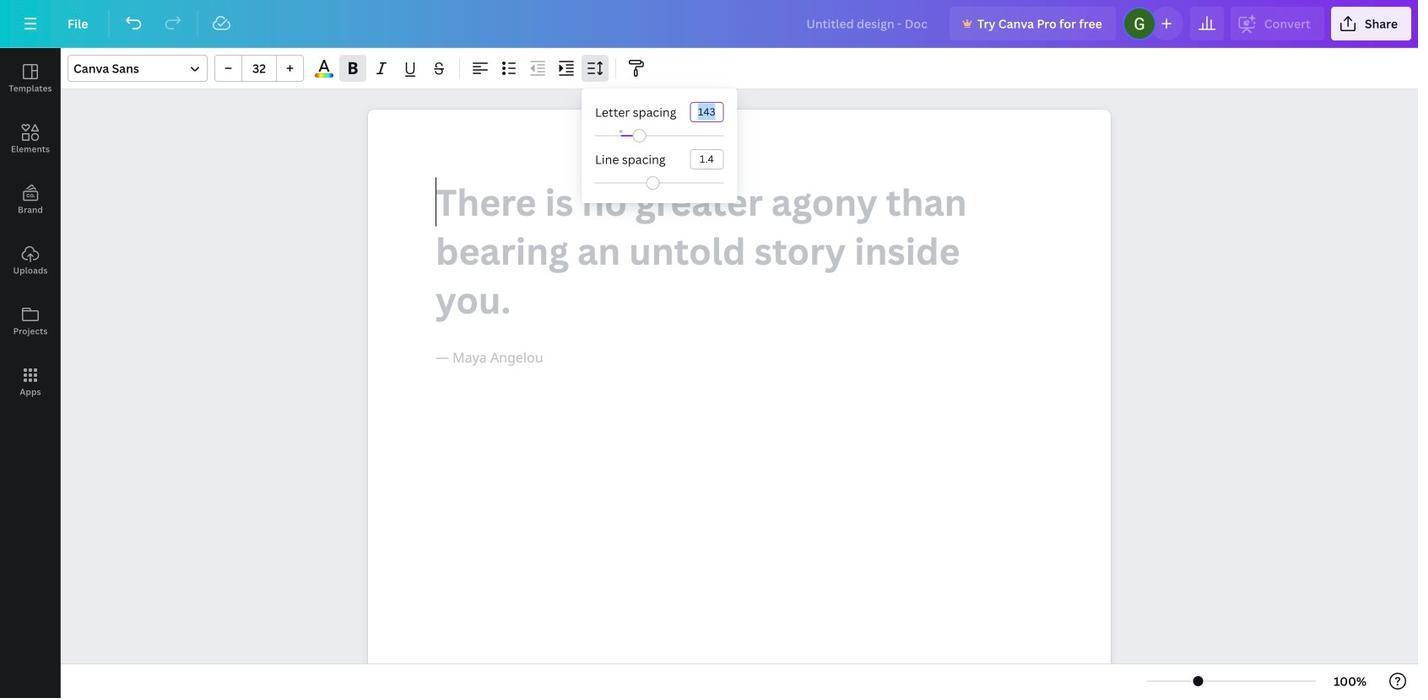 Task type: describe. For each thing, give the bounding box(es) containing it.
side panel tab list
[[0, 48, 61, 413]]

– – number field
[[247, 60, 271, 76]]

2 -- text field from the top
[[691, 150, 723, 169]]

color range image
[[315, 74, 333, 78]]

Zoom button
[[1323, 669, 1378, 696]]

Design title text field
[[793, 7, 943, 41]]



Task type: vqa. For each thing, say whether or not it's contained in the screenshot.
topmost "Creating"
no



Task type: locate. For each thing, give the bounding box(es) containing it.
1 vertical spatial -- text field
[[691, 150, 723, 169]]

1 -- text field from the top
[[691, 103, 723, 122]]

None text field
[[368, 110, 1111, 699]]

0 vertical spatial -- text field
[[691, 103, 723, 122]]

group
[[214, 55, 304, 82]]

main menu bar
[[0, 0, 1418, 48]]

-- text field
[[691, 103, 723, 122], [691, 150, 723, 169]]



